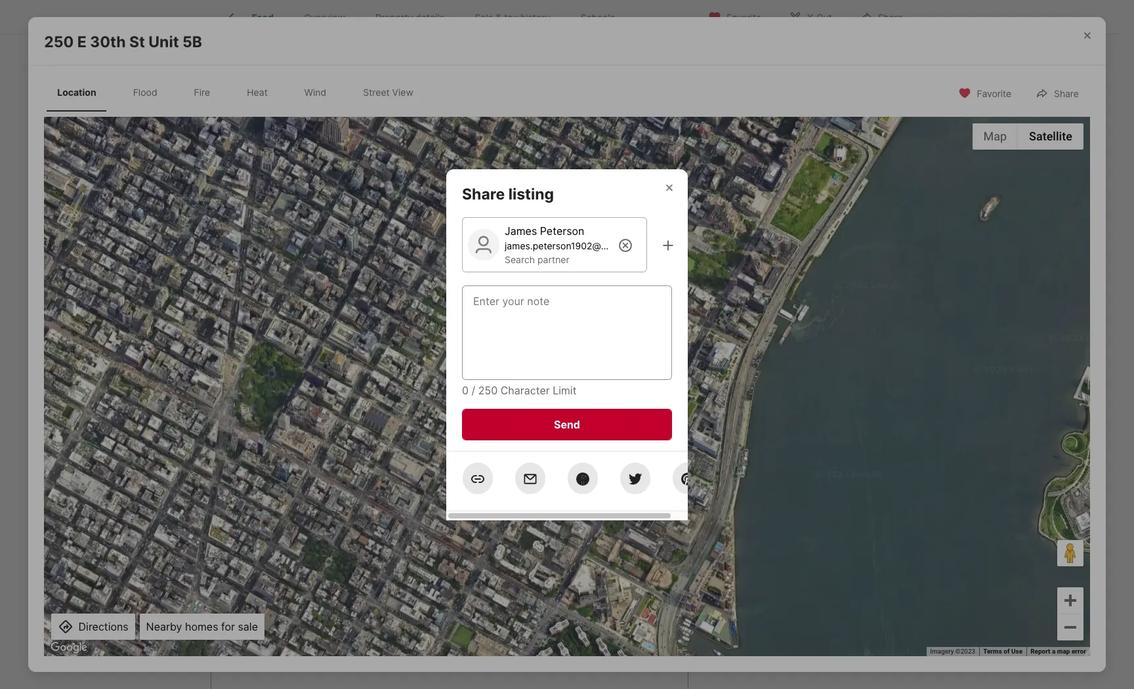 Task type: locate. For each thing, give the bounding box(es) containing it.
elizabeth steele link
[[306, 539, 426, 557]]

1 vertical spatial question
[[424, 499, 489, 517]]

oct down home
[[803, 112, 820, 122]]

1 listing from the top
[[210, 80, 243, 93]]

0 horizontal spatial map
[[656, 373, 669, 380]]

elizabeth down licensed
[[306, 575, 352, 588]]

0 vertical spatial menu bar
[[973, 123, 1084, 150]]

menu bar
[[973, 123, 1084, 150], [217, 204, 327, 230]]

tour right schedule
[[826, 198, 847, 211]]

tab list containing location
[[44, 74, 437, 111]]

1 vertical spatial by
[[246, 95, 258, 109]]

free,
[[722, 226, 739, 236]]

property details tab
[[360, 2, 460, 33]]

1 horizontal spatial directions button
[[599, 205, 654, 223]]

minutes
[[303, 137, 344, 151], [522, 575, 563, 588]]

1 vertical spatial directions button
[[51, 614, 135, 640]]

question down the start
[[753, 325, 798, 338]]

view up the 25,
[[392, 87, 414, 98]]

satellite for top the satellite popup button
[[1030, 130, 1073, 143]]

0 vertical spatial keller williams realty greater
[[361, 80, 506, 93]]

schedule tour
[[776, 198, 847, 211]]

x-
[[808, 11, 817, 23]]

about
[[481, 575, 509, 588]]

redfin checked: 4 minutes ago (oct 25, 2023 at 4:01pm) • source: onekey® mls as distributed by mls grid # 3492747
[[210, 137, 524, 166]]

0 vertical spatial by
[[246, 80, 258, 93]]

street inside tab
[[363, 87, 390, 98]]

street up the (oct
[[363, 87, 390, 98]]

redfin up the •
[[210, 137, 242, 151]]

0 vertical spatial minutes
[[303, 137, 344, 151]]

0 horizontal spatial menu bar
[[217, 204, 327, 230]]

overview
[[304, 12, 345, 23]]

1 vertical spatial error
[[1072, 648, 1087, 655]]

share listing dialog containing 250 e 30th st unit 5b
[[0, 17, 1123, 690]]

share listing
[[462, 185, 554, 203]]

wind tab
[[294, 76, 337, 109]]

street view inside tab
[[363, 87, 414, 98]]

cancel
[[741, 226, 765, 236]]

keller down gougoussis
[[340, 95, 368, 109]]

terms inside share listing dialog
[[984, 648, 1003, 655]]

1 horizontal spatial error
[[1072, 648, 1087, 655]]

williams
[[391, 80, 432, 93], [371, 95, 411, 109]]

wind
[[305, 87, 327, 98]]

keller for listing by lydia gougoussis
[[361, 80, 388, 93]]

agent up licensed
[[294, 499, 336, 517]]

of right google
[[602, 373, 608, 380]]

salesperson
[[412, 559, 474, 572]]

favorite
[[727, 11, 762, 23], [977, 88, 1012, 99]]

250 left the e at the top left of page
[[44, 33, 74, 51]]

view inside button
[[569, 209, 585, 218]]

lydia
[[261, 80, 287, 93]]

2 horizontal spatial map
[[984, 130, 1007, 143]]

data
[[517, 373, 530, 380]]

listing for listing by lydia gougoussis
[[210, 80, 243, 93]]

listing right fire
[[210, 80, 243, 93]]

2 mls from the left
[[424, 153, 446, 166]]

0 vertical spatial steele
[[379, 539, 426, 557]]

1 mls from the left
[[312, 153, 334, 166]]

ask
[[722, 325, 742, 338], [210, 499, 239, 517]]

terms right imagery ©2023
[[984, 648, 1003, 655]]

2 vertical spatial by
[[409, 153, 421, 166]]

0 / 250 character limit
[[462, 384, 577, 397]]

0 horizontal spatial report
[[629, 373, 649, 380]]

favorite button inside share listing dialog
[[948, 79, 1023, 106]]

terms of use right imagery ©2023
[[984, 648, 1023, 655]]

view inside tab
[[392, 87, 414, 98]]

steele down real
[[355, 575, 386, 588]]

— min · add a commute
[[265, 405, 390, 418]]

mls left as
[[312, 153, 334, 166]]

0 vertical spatial of
[[602, 373, 608, 380]]

1 vertical spatial satellite
[[274, 210, 316, 224]]

0 horizontal spatial redfin
[[210, 137, 242, 151]]

5b
[[182, 33, 202, 51]]

report inside share listing dialog
[[1031, 648, 1051, 655]]

$1,246
[[234, 9, 268, 22]]

1 vertical spatial ©2023
[[956, 648, 976, 655]]

homes
[[185, 620, 218, 634]]

0 horizontal spatial directions
[[79, 620, 129, 634]]

2 vertical spatial map
[[502, 373, 515, 380]]

0 horizontal spatial oct
[[738, 112, 755, 122]]

start an offer button
[[709, 274, 914, 305]]

realty up the 2023
[[414, 95, 445, 109]]

checked:
[[245, 137, 290, 151]]

6469
[[878, 325, 905, 338]]

516-
[[256, 111, 278, 124]]

1 vertical spatial tab list
[[44, 74, 437, 111]]

google image
[[214, 364, 257, 381], [47, 639, 91, 657]]

oct up the video
[[868, 112, 885, 122]]

250 e 30th st unit 5b
[[44, 33, 202, 51]]

location tab
[[47, 76, 107, 109]]

1 horizontal spatial of
[[1004, 648, 1010, 655]]

by for lydia
[[246, 80, 258, 93]]

1 horizontal spatial report a map error link
[[1031, 648, 1087, 655]]

1 horizontal spatial report a map error
[[1031, 648, 1087, 655]]

street view up the (oct
[[363, 87, 414, 98]]

30th
[[90, 33, 126, 51]]

via
[[850, 156, 861, 165]]

0 horizontal spatial report a map error link
[[629, 373, 685, 380]]

street up peterson on the top of page
[[546, 209, 567, 218]]

in left about in the left of the page
[[469, 575, 478, 588]]

tour for tour via video chat
[[831, 156, 848, 165]]

/
[[472, 384, 476, 397]]

in left person
[[756, 156, 763, 165]]

elizabeth up "elizabeth steele" link at the left of page
[[340, 499, 409, 517]]

1 horizontal spatial share button
[[1025, 79, 1091, 106]]

street view up peterson on the top of page
[[546, 209, 585, 218]]

0 vertical spatial agent
[[537, 9, 565, 22]]

report a map error for map data ©2023 google
[[629, 373, 685, 380]]

of
[[602, 373, 608, 380], [1004, 648, 1010, 655]]

0 horizontal spatial question
[[424, 499, 489, 517]]

favorite button for x-out
[[698, 3, 773, 30]]

©2023 right "imagery"
[[956, 648, 976, 655]]

in inside elizabeth steele licensed real estate salesperson redfin agent elizabeth steele typically replies in about 9 minutes
[[469, 575, 478, 588]]

1 horizontal spatial view
[[569, 209, 585, 218]]

1 vertical spatial favorite button
[[948, 79, 1023, 106]]

4:01pm)
[[453, 137, 494, 151]]

0 horizontal spatial street view
[[363, 87, 414, 98]]

agent
[[537, 9, 565, 22], [294, 499, 336, 517]]

oct button up the video
[[847, 69, 907, 130]]

1 horizontal spatial minutes
[[522, 575, 563, 588]]

greater
[[469, 80, 506, 93], [448, 95, 486, 109]]

1 horizontal spatial map button
[[973, 123, 1019, 150]]

0 vertical spatial favorite
[[727, 11, 762, 23]]

min
[[278, 405, 297, 418]]

0 vertical spatial terms
[[582, 373, 601, 380]]

steele up estate
[[379, 539, 426, 557]]

by left lydia
[[246, 80, 258, 93]]

report a map error link
[[629, 373, 685, 380], [1031, 648, 1087, 655]]

2 listing from the top
[[210, 95, 243, 109]]

0 horizontal spatial 250
[[44, 33, 74, 51]]

agent left fee
[[537, 9, 565, 22]]

view
[[392, 87, 414, 98], [569, 209, 585, 218]]

typically
[[389, 575, 430, 588]]

imagery ©2023
[[931, 648, 976, 655]]

Oct button
[[717, 69, 777, 131], [782, 69, 842, 130], [847, 69, 907, 130]]

2 tour from the left
[[831, 156, 848, 165]]

250 right the /
[[479, 384, 498, 397]]

1 horizontal spatial share
[[878, 11, 903, 23]]

imagery
[[931, 648, 954, 655]]

oct button down home
[[782, 69, 842, 130]]

partner
[[538, 254, 570, 265]]

0 vertical spatial greater
[[469, 80, 506, 93]]

minutes inside elizabeth steele licensed real estate salesperson redfin agent elizabeth steele typically replies in about 9 minutes
[[522, 575, 563, 588]]

tab list containing feed
[[210, 0, 641, 33]]

street view inside button
[[546, 209, 585, 218]]

tour right go
[[733, 47, 764, 66]]

share listing dialog
[[0, 17, 1123, 690], [447, 169, 704, 520]]

0 vertical spatial directions
[[617, 209, 651, 218]]

1 vertical spatial keller williams realty greater
[[340, 95, 486, 109]]

Write a message... text field
[[222, 624, 677, 671]]

map
[[984, 130, 1007, 143], [228, 210, 252, 224], [502, 373, 515, 380]]

favorite button for share
[[948, 79, 1023, 106]]

tab list
[[210, 0, 641, 33], [44, 74, 437, 111]]

distributed
[[351, 153, 406, 166]]

e
[[77, 33, 87, 51]]

share listing element
[[462, 169, 570, 204]]

0 vertical spatial directions button
[[599, 205, 654, 223]]

minutes down agent
[[522, 575, 563, 588]]

a
[[744, 325, 750, 338], [651, 373, 654, 380], [334, 405, 340, 418], [412, 499, 421, 517], [1053, 648, 1056, 655]]

redfin
[[210, 137, 242, 151], [242, 499, 290, 517], [476, 559, 508, 572]]

0 vertical spatial view
[[392, 87, 414, 98]]

terms of use right google
[[582, 373, 621, 380]]

1 horizontal spatial ask
[[722, 325, 742, 338]]

redfin up "licensed real estate salesperson redfin agentelizabeth steele" image
[[242, 499, 290, 517]]

elizabeth up licensed
[[306, 539, 375, 557]]

1 vertical spatial menu bar
[[217, 204, 327, 230]]

by inside redfin checked: 4 minutes ago (oct 25, 2023 at 4:01pm) • source: onekey® mls as distributed by mls grid # 3492747
[[409, 153, 421, 166]]

fire tab
[[184, 76, 221, 109]]

0 horizontal spatial tour
[[733, 47, 764, 66]]

heat
[[247, 87, 268, 98]]

keller williams realty greater for gougoussis
[[361, 80, 506, 93]]

terms
[[582, 373, 601, 380], [984, 648, 1003, 655]]

by up 516-
[[246, 95, 258, 109]]

1 vertical spatial terms
[[984, 648, 1003, 655]]

nearby homes for sale
[[146, 620, 258, 634]]

map region
[[0, 18, 1123, 690], [164, 88, 837, 424]]

this
[[767, 47, 795, 66]]

1 tour from the left
[[736, 156, 754, 165]]

greater for susan dutzer
[[448, 95, 486, 109]]

ask for ask a question
[[722, 325, 742, 338]]

minutes up as
[[303, 137, 344, 151]]

2 horizontal spatial redfin
[[476, 559, 508, 572]]

tour for go
[[733, 47, 764, 66]]

0 horizontal spatial map button
[[217, 204, 263, 230]]

favorite inside share listing dialog
[[977, 88, 1012, 99]]

2 horizontal spatial oct button
[[847, 69, 907, 130]]

tour for schedule
[[826, 198, 847, 211]]

report a map error link for imagery ©2023
[[1031, 648, 1087, 655]]

go tour this home
[[709, 47, 840, 66]]

error inside share listing dialog
[[1072, 648, 1087, 655]]

of right imagery ©2023
[[1004, 648, 1010, 655]]

ask for ask redfin agent elizabeth a question
[[210, 499, 239, 517]]

1 horizontal spatial favorite button
[[948, 79, 1023, 106]]

real
[[354, 559, 375, 572]]

redfin up about in the left of the page
[[476, 559, 508, 572]]

source:
[[220, 153, 258, 166]]

oct button down go
[[717, 69, 777, 131]]

2 oct from the left
[[803, 112, 820, 122]]

map button for left the satellite popup button
[[217, 204, 263, 230]]

map
[[656, 373, 669, 380], [1058, 648, 1071, 655]]

1 horizontal spatial report
[[1031, 648, 1051, 655]]

1 vertical spatial favorite
[[977, 88, 1012, 99]]

map inside share listing dialog
[[1058, 648, 1071, 655]]

2 horizontal spatial share
[[1055, 88, 1079, 99]]

limit
[[553, 384, 577, 397]]

1 horizontal spatial directions
[[617, 209, 651, 218]]

1 vertical spatial in
[[469, 575, 478, 588]]

1 vertical spatial tour
[[826, 198, 847, 211]]

oct up tour in person option
[[738, 112, 755, 122]]

1 vertical spatial google image
[[47, 639, 91, 657]]

0 horizontal spatial favorite button
[[698, 3, 773, 30]]

at
[[441, 137, 451, 151]]

share for the bottom share button
[[1055, 88, 1079, 99]]

map button inside share listing dialog
[[973, 123, 1019, 150]]

mls
[[312, 153, 334, 166], [424, 153, 446, 166]]

realty up at
[[435, 80, 466, 93]]

0 vertical spatial williams
[[391, 80, 432, 93]]

williams for susan dutzer
[[371, 95, 411, 109]]

view up peterson on the top of page
[[569, 209, 585, 218]]

0 vertical spatial report a map error
[[629, 373, 685, 380]]

overview tab
[[289, 2, 360, 33]]

0 vertical spatial error
[[670, 373, 685, 380]]

list box
[[709, 144, 914, 178]]

report a map error
[[629, 373, 685, 380], [1031, 648, 1087, 655]]

1 horizontal spatial agent
[[537, 9, 565, 22]]

(oct
[[369, 137, 391, 151]]

tour left via
[[831, 156, 848, 165]]

0 vertical spatial ask
[[722, 325, 742, 338]]

question up "salesperson"
[[424, 499, 489, 517]]

agent for redfin
[[294, 499, 336, 517]]

1 horizontal spatial favorite
[[977, 88, 1012, 99]]

street inside button
[[546, 209, 567, 218]]

1 horizontal spatial tour
[[831, 156, 848, 165]]

(929) 552-6469
[[821, 325, 905, 338]]

by down the 2023
[[409, 153, 421, 166]]

1 vertical spatial share
[[1055, 88, 1079, 99]]

map button for top the satellite popup button
[[973, 123, 1019, 150]]

1 horizontal spatial terms
[[984, 648, 1003, 655]]

street view button
[[528, 205, 589, 223]]

25,
[[393, 137, 409, 151]]

0 vertical spatial satellite
[[1030, 130, 1073, 143]]

report for imagery ©2023
[[1031, 648, 1051, 655]]

0 vertical spatial listing
[[210, 80, 243, 93]]

keller right gougoussis
[[361, 80, 388, 93]]

tour left person
[[736, 156, 754, 165]]

st
[[129, 33, 145, 51]]

1 vertical spatial view
[[569, 209, 585, 218]]

0 vertical spatial use
[[610, 373, 621, 380]]

2 vertical spatial share
[[462, 185, 505, 203]]

commute
[[342, 405, 390, 418]]

mls down the 2023
[[424, 153, 446, 166]]

1 vertical spatial map button
[[217, 204, 263, 230]]

1 vertical spatial directions
[[79, 620, 129, 634]]

terms of use link
[[984, 648, 1023, 655]]

heat tab
[[237, 76, 278, 109]]

0 vertical spatial tab list
[[210, 0, 641, 33]]

873-
[[278, 111, 302, 124]]

search
[[505, 254, 535, 265]]

0 horizontal spatial tour
[[736, 156, 754, 165]]

#
[[472, 153, 479, 166]]

report for map data ©2023 google
[[629, 373, 649, 380]]

listing up contact:
[[210, 95, 243, 109]]

1 horizontal spatial use
[[1012, 648, 1023, 655]]

by
[[246, 80, 258, 93], [246, 95, 258, 109], [409, 153, 421, 166]]

start
[[778, 283, 803, 296]]

1 horizontal spatial oct
[[803, 112, 820, 122]]

0 vertical spatial keller
[[361, 80, 388, 93]]

1 horizontal spatial ©2023
[[956, 648, 976, 655]]

1 horizontal spatial mls
[[424, 153, 446, 166]]

0 horizontal spatial view
[[392, 87, 414, 98]]

1 horizontal spatial satellite
[[1030, 130, 1073, 143]]

a for report a map error link corresponding to imagery ©2023
[[1053, 648, 1056, 655]]

tour inside button
[[826, 198, 847, 211]]

grid
[[449, 153, 470, 166]]

©2023 right data
[[532, 373, 552, 380]]

redfin inside redfin checked: 4 minutes ago (oct 25, 2023 at 4:01pm) • source: onekey® mls as distributed by mls grid # 3492747
[[210, 137, 242, 151]]

1 vertical spatial street view
[[546, 209, 585, 218]]

sale
[[475, 12, 494, 23]]

share button
[[849, 3, 914, 30], [1025, 79, 1091, 106]]

map button
[[973, 123, 1019, 150], [217, 204, 263, 230]]

licensed real estate salesperson redfin agentelizabeth steele image
[[210, 528, 283, 600]]

use right google
[[610, 373, 621, 380]]

tab list for x-out
[[210, 0, 641, 33]]

0 horizontal spatial in
[[469, 575, 478, 588]]

anytime
[[768, 226, 797, 236]]

1 horizontal spatial in
[[756, 156, 763, 165]]

0 vertical spatial map
[[656, 373, 669, 380]]

terms right google
[[582, 373, 601, 380]]

©2023 inside share listing dialog
[[956, 648, 976, 655]]

greater for lydia gougoussis
[[469, 80, 506, 93]]

1 vertical spatial minutes
[[522, 575, 563, 588]]

directions
[[617, 209, 651, 218], [79, 620, 129, 634]]

Enter your note text field
[[473, 293, 661, 372]]

realty for gougoussis
[[435, 80, 466, 93]]

0 vertical spatial street view
[[363, 87, 414, 98]]

use right imagery ©2023
[[1012, 648, 1023, 655]]



Task type: describe. For each thing, give the bounding box(es) containing it.
ft
[[305, 9, 312, 22]]

0 horizontal spatial satellite button
[[263, 204, 327, 230]]

report a map error link for map data ©2023 google
[[629, 373, 685, 380]]

tax
[[505, 12, 518, 23]]

james
[[505, 224, 537, 237]]

map data ©2023 google
[[502, 373, 574, 380]]

0 horizontal spatial of
[[602, 373, 608, 380]]

location
[[57, 87, 96, 98]]

favorite for x-out
[[727, 11, 762, 23]]

schedule tour button
[[709, 188, 914, 220]]

unit
[[149, 33, 179, 51]]

a for 'ask a question' link
[[744, 325, 750, 338]]

tour in person
[[736, 156, 792, 165]]

menu bar inside share listing dialog
[[973, 123, 1084, 150]]

tab list for share
[[44, 74, 437, 111]]

list box containing tour in person
[[709, 144, 914, 178]]

out
[[817, 11, 833, 23]]

2% buyer's agent fee
[[480, 9, 584, 22]]

offer
[[821, 283, 845, 296]]

1 oct from the left
[[738, 112, 755, 122]]

minutes inside redfin checked: 4 minutes ago (oct 25, 2023 at 4:01pm) • source: onekey® mls as distributed by mls grid # 3492747
[[303, 137, 344, 151]]

1 vertical spatial elizabeth
[[306, 539, 375, 557]]

nearby homes for sale button
[[140, 614, 265, 640]]

7100
[[302, 111, 326, 124]]

street view tab
[[353, 76, 424, 109]]

1 vertical spatial share button
[[1025, 79, 1091, 106]]

0 vertical spatial 250
[[44, 33, 74, 51]]

nearby
[[146, 620, 182, 634]]

terms of use inside share listing dialog
[[984, 648, 1023, 655]]

per
[[271, 9, 287, 22]]

google image inside share listing dialog
[[47, 639, 91, 657]]

property details
[[376, 12, 445, 23]]

schedule
[[776, 198, 824, 211]]

0
[[462, 384, 469, 397]]

chat
[[886, 156, 902, 165]]

listing
[[509, 185, 554, 203]]

buyer's agent fee link
[[498, 9, 584, 22]]

elizabeth steele licensed real estate salesperson redfin agent elizabeth steele typically replies in about 9 minutes
[[306, 539, 563, 588]]

or
[[804, 249, 819, 262]]

4
[[293, 137, 300, 151]]

1 horizontal spatial oct button
[[782, 69, 842, 130]]

error for imagery ©2023
[[1072, 648, 1087, 655]]

tour in person option
[[709, 144, 805, 178]]

satellite for left the satellite popup button
[[274, 210, 316, 224]]

map for imagery ©2023
[[1058, 648, 1071, 655]]

1 horizontal spatial redfin
[[242, 499, 290, 517]]

fire
[[194, 87, 210, 98]]

listing by susan dutzer
[[210, 95, 328, 109]]

map for map data ©2023 google
[[656, 373, 669, 380]]

onekey®
[[263, 153, 309, 166]]

history
[[521, 12, 551, 23]]

0 horizontal spatial oct button
[[717, 69, 777, 131]]

an
[[806, 283, 818, 296]]

james peterson james.peterson1902@gmail.com search partner
[[505, 224, 646, 265]]

keller williams realty greater for dutzer
[[340, 95, 486, 109]]

it's free, cancel anytime
[[709, 226, 797, 236]]

schools tab
[[566, 2, 631, 33]]

realty for dutzer
[[414, 95, 445, 109]]

&
[[496, 12, 502, 23]]

error for map data ©2023 google
[[670, 373, 685, 380]]

susan
[[261, 95, 292, 109]]

send
[[554, 418, 580, 431]]

9
[[512, 575, 519, 588]]

map for top the satellite popup button
[[984, 130, 1007, 143]]

sale & tax history
[[475, 12, 551, 23]]

share for share button to the left
[[878, 11, 903, 23]]

schools
[[581, 12, 615, 23]]

2%
[[480, 9, 495, 22]]

tour via video chat
[[831, 156, 902, 165]]

0 horizontal spatial directions button
[[51, 614, 135, 640]]

add a commute button
[[311, 403, 390, 419]]

for
[[221, 620, 235, 634]]

0 vertical spatial ©2023
[[532, 373, 552, 380]]

ask redfin agent elizabeth a question
[[210, 499, 489, 517]]

$1,246 per sq ft
[[234, 9, 312, 22]]

agent
[[511, 559, 541, 572]]

0 vertical spatial satellite button
[[1019, 123, 1084, 150]]

report a map error for imagery ©2023
[[1031, 648, 1087, 655]]

x-out
[[808, 11, 833, 23]]

0 horizontal spatial terms of use
[[582, 373, 621, 380]]

details
[[416, 12, 445, 23]]

it's
[[709, 226, 720, 236]]

ask a question link
[[722, 325, 798, 338]]

go
[[709, 47, 730, 66]]

tour for tour in person
[[736, 156, 754, 165]]

keller for listing by susan dutzer
[[340, 95, 368, 109]]

gougoussis
[[290, 80, 348, 93]]

2023
[[412, 137, 438, 151]]

directions inside share listing dialog
[[79, 620, 129, 634]]

ask a question
[[722, 325, 798, 338]]

1 horizontal spatial question
[[753, 325, 798, 338]]

by for susan
[[246, 95, 258, 109]]

sale & tax history tab
[[460, 2, 566, 33]]

flood tab
[[123, 76, 168, 109]]

250 e 30th st unit 5b element
[[44, 17, 218, 52]]

1 horizontal spatial 250
[[479, 384, 498, 397]]

3 oct from the left
[[868, 112, 885, 122]]

video
[[863, 156, 884, 165]]

1 horizontal spatial google image
[[214, 364, 257, 381]]

share listing dialog containing share listing
[[447, 169, 704, 520]]

contact:
[[210, 111, 253, 124]]

map for left the satellite popup button
[[228, 210, 252, 224]]

tour via video chat option
[[805, 144, 914, 178]]

character
[[501, 384, 550, 397]]

favorite for share
[[977, 88, 1012, 99]]

—
[[265, 405, 275, 418]]

0 horizontal spatial terms
[[582, 373, 601, 380]]

0 horizontal spatial use
[[610, 373, 621, 380]]

ago
[[347, 137, 366, 151]]

sale
[[238, 620, 258, 634]]

1 vertical spatial steele
[[355, 575, 386, 588]]

2 vertical spatial elizabeth
[[306, 575, 352, 588]]

start an offer
[[778, 283, 845, 296]]

agent for buyer's
[[537, 9, 565, 22]]

buyer's
[[498, 9, 534, 22]]

estate
[[378, 559, 410, 572]]

feed link
[[226, 10, 274, 26]]

0 horizontal spatial share
[[462, 185, 505, 203]]

(929)
[[821, 325, 850, 338]]

0 horizontal spatial share button
[[849, 3, 914, 30]]

0 vertical spatial elizabeth
[[340, 499, 409, 517]]

add
[[311, 405, 331, 418]]

1 horizontal spatial map
[[502, 373, 515, 380]]

1 vertical spatial use
[[1012, 648, 1023, 655]]

redfin inside elizabeth steele licensed real estate salesperson redfin agent elizabeth steele typically replies in about 9 minutes
[[476, 559, 508, 572]]

google
[[553, 373, 574, 380]]

contact: 516-873-7100
[[210, 111, 326, 124]]

in inside tour in person option
[[756, 156, 763, 165]]

listing for listing by susan dutzer
[[210, 95, 243, 109]]

feed
[[252, 12, 274, 23]]

williams for lydia gougoussis
[[391, 80, 432, 93]]

a for map data ©2023 google report a map error link
[[651, 373, 654, 380]]

listing by lydia gougoussis
[[210, 80, 348, 93]]

person
[[765, 156, 792, 165]]



Task type: vqa. For each thing, say whether or not it's contained in the screenshot.
fifth ▾ from the right
no



